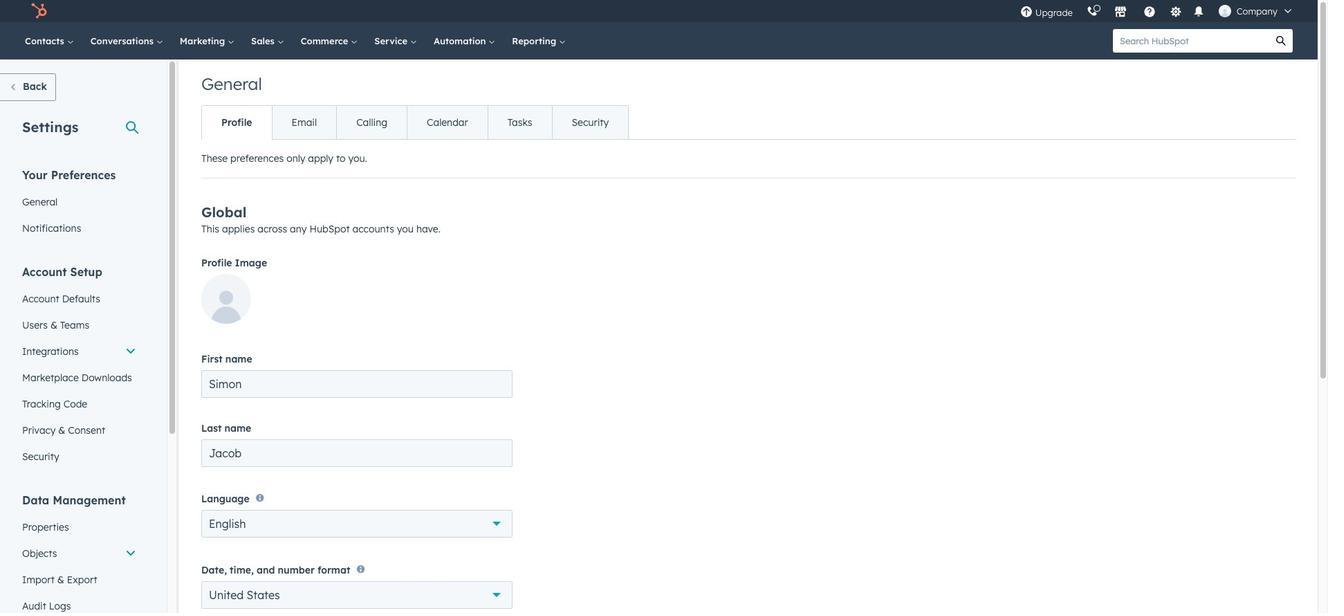 Task type: describe. For each thing, give the bounding box(es) containing it.
simon jacob image
[[1219, 5, 1231, 17]]

data management element
[[14, 493, 145, 613]]

account setup element
[[14, 264, 145, 470]]



Task type: vqa. For each thing, say whether or not it's contained in the screenshot.
topmost to
no



Task type: locate. For each thing, give the bounding box(es) containing it.
navigation
[[201, 105, 629, 140]]

menu
[[1014, 0, 1302, 22]]

Search HubSpot search field
[[1113, 29, 1270, 53]]

marketplaces image
[[1115, 6, 1127, 19]]

your preferences element
[[14, 167, 145, 241]]

None text field
[[201, 370, 513, 398], [201, 439, 513, 467], [201, 370, 513, 398], [201, 439, 513, 467]]



